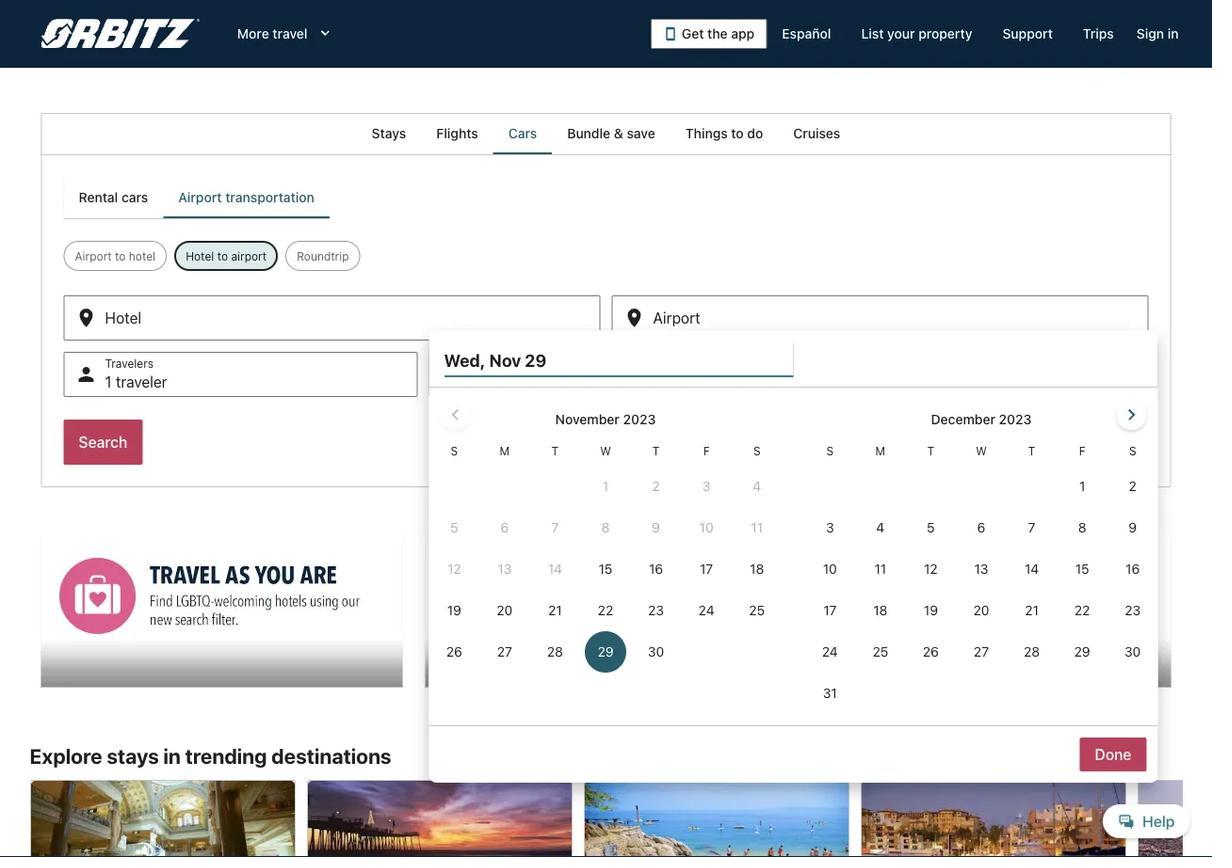 Task type: locate. For each thing, give the bounding box(es) containing it.
puerto vallarta showing a beach, general coastal views and kayaking or canoeing image
[[583, 780, 849, 858]]

1 vertical spatial in
[[163, 745, 181, 769]]

1 vertical spatial nov
[[470, 373, 497, 391]]

more travel button
[[222, 17, 349, 51]]

rental cars link
[[64, 177, 163, 218]]

to
[[731, 126, 744, 141], [115, 250, 126, 263], [217, 250, 228, 263]]

0 vertical spatial in
[[1168, 26, 1179, 41]]

nov
[[489, 350, 521, 371], [470, 373, 497, 391]]

0 vertical spatial tab list
[[41, 113, 1171, 154]]

search button
[[64, 420, 143, 465]]

airport for airport to hotel
[[75, 250, 112, 263]]

tab list containing stays
[[41, 113, 1171, 154]]

1 vertical spatial airport
[[75, 250, 112, 263]]

bundle & save
[[567, 126, 655, 141]]

w down december 2023
[[976, 445, 987, 458]]

roundtrip
[[297, 250, 349, 263]]

to for airport
[[115, 250, 126, 263]]

1 vertical spatial 29
[[501, 373, 520, 391]]

nov inside "button"
[[470, 373, 497, 391]]

1 horizontal spatial 29
[[525, 350, 546, 371]]

support link
[[987, 17, 1068, 51]]

wed, nov 29
[[444, 350, 546, 371]]

more travel
[[237, 26, 307, 41]]

0 horizontal spatial m
[[500, 445, 510, 458]]

t
[[552, 445, 559, 458], [652, 445, 660, 458], [927, 445, 934, 458], [1028, 445, 1035, 458]]

t down december on the right of page
[[927, 445, 934, 458]]

bundle & save link
[[552, 113, 670, 154]]

0 vertical spatial 29
[[525, 350, 546, 371]]

0 horizontal spatial w
[[600, 445, 611, 458]]

to left do
[[731, 126, 744, 141]]

2023 right november
[[623, 412, 656, 428]]

w
[[600, 445, 611, 458], [976, 445, 987, 458]]

pismo beach featuring a sunset, views and tropical scenes image
[[307, 780, 572, 858]]

previous month image
[[444, 404, 467, 427]]

f
[[703, 445, 710, 458], [1079, 445, 1085, 458]]

bundle
[[567, 126, 610, 141]]

list
[[861, 26, 884, 41]]

1
[[105, 373, 112, 391]]

t down november 2023
[[652, 445, 660, 458]]

4 s from the left
[[1129, 445, 1136, 458]]

f for november 2023
[[703, 445, 710, 458]]

explore stays in trending destinations
[[30, 745, 391, 769]]

orbitz logo image
[[41, 19, 200, 49]]

t down december 2023
[[1028, 445, 1035, 458]]

airport
[[178, 190, 222, 205], [75, 250, 112, 263]]

list your property link
[[846, 17, 987, 51]]

1 m from the left
[[500, 445, 510, 458]]

1 vertical spatial tab list
[[64, 177, 330, 218]]

29 right wed,
[[525, 350, 546, 371]]

3 t from the left
[[927, 445, 934, 458]]

1 horizontal spatial w
[[976, 445, 987, 458]]

nov up nov 29
[[489, 350, 521, 371]]

0 horizontal spatial 29
[[501, 373, 520, 391]]

1 horizontal spatial airport
[[178, 190, 222, 205]]

1 f from the left
[[703, 445, 710, 458]]

1 horizontal spatial to
[[217, 250, 228, 263]]

0 horizontal spatial f
[[703, 445, 710, 458]]

airport transportation
[[178, 190, 314, 205]]

2 w from the left
[[976, 445, 987, 458]]

2023 right december on the right of page
[[999, 412, 1032, 428]]

1 horizontal spatial 2023
[[999, 412, 1032, 428]]

explore
[[30, 745, 102, 769]]

save
[[627, 126, 655, 141]]

done button
[[1080, 738, 1147, 772]]

tab list
[[41, 113, 1171, 154], [64, 177, 330, 218]]

f for december 2023
[[1079, 445, 1085, 458]]

in inside main content
[[163, 745, 181, 769]]

cruises link
[[778, 113, 855, 154]]

2 f from the left
[[1079, 445, 1085, 458]]

property
[[918, 26, 972, 41]]

trips link
[[1068, 17, 1129, 51]]

0 horizontal spatial to
[[115, 250, 126, 263]]

&
[[614, 126, 623, 141]]

nov down wed, nov 29
[[470, 373, 497, 391]]

1 traveler
[[105, 373, 167, 391]]

explore stays in trending destinations main content
[[0, 113, 1212, 858]]

cruises
[[793, 126, 840, 141]]

december
[[931, 412, 995, 428]]

29 down wed, nov 29
[[501, 373, 520, 391]]

w down november 2023
[[600, 445, 611, 458]]

1 horizontal spatial f
[[1079, 445, 1085, 458]]

in right sign
[[1168, 26, 1179, 41]]

español button
[[767, 17, 846, 51]]

2023 for december 2023
[[999, 412, 1032, 428]]

cars
[[121, 190, 148, 205]]

t down november
[[552, 445, 559, 458]]

0 horizontal spatial airport
[[75, 250, 112, 263]]

0 vertical spatial airport
[[178, 190, 222, 205]]

december 2023
[[931, 412, 1032, 428]]

las vegas featuring interior views image
[[30, 780, 295, 858]]

get the app
[[682, 26, 755, 41]]

0 horizontal spatial in
[[163, 745, 181, 769]]

tab list for hotel to airport
[[64, 177, 330, 218]]

rental
[[79, 190, 118, 205]]

2023
[[623, 412, 656, 428], [999, 412, 1032, 428]]

in
[[1168, 26, 1179, 41], [163, 745, 181, 769]]

29
[[525, 350, 546, 371], [501, 373, 520, 391]]

1 horizontal spatial in
[[1168, 26, 1179, 41]]

tab list containing rental cars
[[64, 177, 330, 218]]

wed,
[[444, 350, 485, 371]]

opens in a new window image
[[424, 533, 441, 550]]

in right stays
[[163, 745, 181, 769]]

2 2023 from the left
[[999, 412, 1032, 428]]

m
[[500, 445, 510, 458], [875, 445, 885, 458]]

airport to hotel
[[75, 250, 156, 263]]

2 horizontal spatial to
[[731, 126, 744, 141]]

s
[[451, 445, 458, 458], [753, 445, 761, 458], [826, 445, 834, 458], [1129, 445, 1136, 458]]

1 2023 from the left
[[623, 412, 656, 428]]

to for things
[[731, 126, 744, 141]]

get the app link
[[651, 19, 767, 49]]

1 w from the left
[[600, 445, 611, 458]]

to left hotel
[[115, 250, 126, 263]]

to right hotel
[[217, 250, 228, 263]]

airport up hotel
[[178, 190, 222, 205]]

airport for airport transportation
[[178, 190, 222, 205]]

0 horizontal spatial 2023
[[623, 412, 656, 428]]

w for november
[[600, 445, 611, 458]]

1 horizontal spatial m
[[875, 445, 885, 458]]

transportation
[[225, 190, 314, 205]]

travel
[[273, 26, 307, 41]]

w for december
[[976, 445, 987, 458]]

airport left hotel
[[75, 250, 112, 263]]

to for hotel
[[217, 250, 228, 263]]

m for november 2023
[[500, 445, 510, 458]]

2 m from the left
[[875, 445, 885, 458]]

0 vertical spatial nov
[[489, 350, 521, 371]]



Task type: describe. For each thing, give the bounding box(es) containing it.
list your property
[[861, 26, 972, 41]]

your
[[887, 26, 915, 41]]

things to do link
[[670, 113, 778, 154]]

trending
[[185, 745, 267, 769]]

hotel to airport
[[186, 250, 267, 263]]

sign
[[1137, 26, 1164, 41]]

español
[[782, 26, 831, 41]]

marina cabo san lucas which includes a marina, a coastal town and night scenes image
[[860, 780, 1126, 858]]

29 inside button
[[525, 350, 546, 371]]

airport
[[231, 250, 267, 263]]

things to do
[[685, 126, 763, 141]]

next month image
[[1120, 404, 1143, 427]]

more
[[237, 26, 269, 41]]

do
[[747, 126, 763, 141]]

november
[[555, 412, 620, 428]]

rental cars
[[79, 190, 148, 205]]

tab list for airport to hotel
[[41, 113, 1171, 154]]

opens in a new window image
[[40, 533, 57, 550]]

hotel
[[186, 250, 214, 263]]

stays
[[107, 745, 159, 769]]

download the app button image
[[663, 26, 678, 41]]

29 inside "button"
[[501, 373, 520, 391]]

stays link
[[357, 113, 421, 154]]

flights link
[[421, 113, 493, 154]]

1 t from the left
[[552, 445, 559, 458]]

cars link
[[493, 113, 552, 154]]

app
[[731, 26, 755, 41]]

stays
[[372, 126, 406, 141]]

search
[[79, 434, 127, 452]]

support
[[1002, 26, 1053, 41]]

airport transportation link
[[163, 177, 330, 218]]

get
[[682, 26, 704, 41]]

1 s from the left
[[451, 445, 458, 458]]

m for december 2023
[[875, 445, 885, 458]]

in inside dropdown button
[[1168, 26, 1179, 41]]

nov 29 button
[[429, 352, 783, 397]]

cars
[[508, 126, 537, 141]]

wed, nov 29 button
[[444, 344, 793, 378]]

the
[[707, 26, 728, 41]]

nov 29
[[470, 373, 520, 391]]

hotel
[[129, 250, 156, 263]]

4 t from the left
[[1028, 445, 1035, 458]]

1 traveler button
[[64, 352, 418, 397]]

2023 for november 2023
[[623, 412, 656, 428]]

november 2023
[[555, 412, 656, 428]]

sign in button
[[1129, 17, 1186, 51]]

nov inside button
[[489, 350, 521, 371]]

flights
[[436, 126, 478, 141]]

done
[[1095, 746, 1132, 764]]

3 s from the left
[[826, 445, 834, 458]]

destinations
[[271, 745, 391, 769]]

sign in
[[1137, 26, 1179, 41]]

2 s from the left
[[753, 445, 761, 458]]

2 t from the left
[[652, 445, 660, 458]]

things
[[685, 126, 728, 141]]

trips
[[1083, 26, 1114, 41]]

traveler
[[116, 373, 167, 391]]



Task type: vqa. For each thing, say whether or not it's contained in the screenshot.
Paradise United States of America
no



